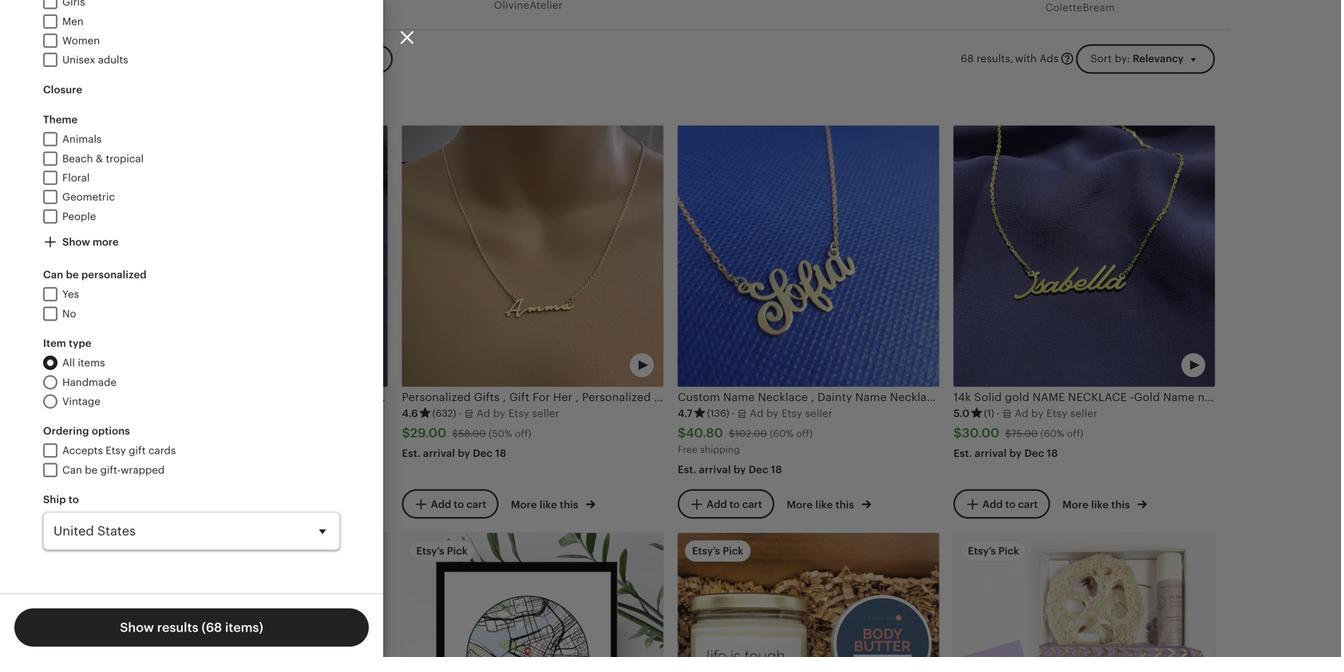 Task type: locate. For each thing, give the bounding box(es) containing it.
1 etsy's pick link from the left
[[126, 534, 388, 658]]

to down "shipping" on the right bottom
[[730, 499, 740, 511]]

$ inside $ est. arrival by
[[126, 426, 134, 441]]

arrival down 30.00
[[975, 448, 1007, 460]]

(632)
[[432, 408, 456, 419]]

men women unisex adults
[[62, 15, 128, 66]]

by down "shipping" on the right bottom
[[734, 464, 746, 476]]

1 horizontal spatial show
[[120, 621, 154, 635]]

1 · from the left
[[459, 408, 462, 420]]

1 horizontal spatial ·
[[732, 408, 735, 420]]

colettebream link
[[1045, 0, 1215, 19]]

by
[[182, 448, 194, 460], [458, 448, 470, 460], [1009, 448, 1022, 460], [734, 464, 746, 476]]

to for 29.00
[[454, 499, 464, 511]]

2 horizontal spatial 18
[[1047, 448, 1058, 460]]

$ down 4.6
[[402, 426, 410, 441]]

off) inside the $ 30.00 $ 75.00 (60% off)
[[1067, 429, 1083, 439]]

· right (632)
[[459, 408, 462, 420]]

est. up wrapped
[[126, 448, 145, 460]]

pick
[[171, 546, 192, 558], [447, 546, 468, 558], [723, 546, 743, 558], [998, 546, 1019, 558]]

etsy's
[[140, 546, 169, 558], [416, 546, 444, 558], [692, 546, 720, 558], [968, 546, 996, 558]]

add down wrapped
[[155, 499, 175, 511]]

accepts
[[62, 445, 103, 457]]

(136)
[[707, 408, 729, 419]]

3 add from the left
[[707, 499, 727, 511]]

58.00
[[458, 429, 486, 439]]

vintage
[[62, 396, 100, 408]]

to right ship at left bottom
[[69, 494, 79, 506]]

1 horizontal spatial (60%
[[1040, 429, 1064, 439]]

etsy
[[106, 445, 126, 457]]

$
[[126, 426, 134, 441], [402, 426, 410, 441], [678, 426, 686, 441], [954, 426, 962, 441], [452, 429, 458, 439], [729, 429, 735, 439], [1005, 429, 1011, 439]]

3 off) from the left
[[1067, 429, 1083, 439]]

est. arrival by dec 18 for 29.00
[[402, 448, 506, 460]]

off) right 75.00
[[1067, 429, 1083, 439]]

off) for 29.00
[[515, 429, 531, 439]]

4 etsy's pick from the left
[[968, 546, 1019, 558]]

4 cart from the left
[[1018, 499, 1038, 511]]

(68
[[202, 621, 222, 635]]

cart down 58.00 on the bottom
[[466, 499, 486, 511]]

ship
[[43, 494, 66, 506]]

be
[[66, 269, 79, 281], [85, 465, 98, 477]]

est. down "free"
[[678, 464, 696, 476]]

personalized gifts , gift for her , personalized jewelry , jewelry , personalized name necklace , gold name necklace , custom name necklace image
[[402, 126, 663, 387]]

add to cart down $ 29.00 $ 58.00 (50% off) at the left bottom of the page
[[431, 499, 486, 511]]

1 horizontal spatial off)
[[796, 429, 813, 439]]

1 vertical spatial can
[[62, 465, 82, 477]]

0 horizontal spatial show
[[62, 236, 90, 248]]

est. down "29.00"
[[402, 448, 421, 460]]

dec down $ 40.80 $ 102.00 (60% off) free shipping
[[749, 464, 768, 476]]

add to cart for 29.00
[[431, 499, 486, 511]]

est. arrival by dec 18 down $ 29.00 $ 58.00 (50% off) at the left bottom of the page
[[402, 448, 506, 460]]

2 etsy's pick from the left
[[416, 546, 468, 558]]

add to cart button down $ 29.00 $ 58.00 (50% off) at the left bottom of the page
[[402, 490, 498, 519]]

to
[[69, 494, 79, 506], [178, 499, 188, 511], [454, 499, 464, 511], [730, 499, 740, 511], [1005, 499, 1016, 511]]

$ 30.00 $ 75.00 (60% off)
[[954, 426, 1083, 441]]

animals beach & tropical floral geometric people
[[62, 133, 144, 223]]

gift
[[129, 445, 146, 457]]

3 etsy's from the left
[[692, 546, 720, 558]]

0 vertical spatial can
[[43, 269, 63, 281]]

add to cart button
[[126, 490, 223, 519], [402, 490, 498, 519], [678, 490, 774, 519], [954, 490, 1050, 519]]

1 add from the left
[[155, 499, 175, 511]]

add for 40.80
[[707, 499, 727, 511]]

0 horizontal spatial be
[[66, 269, 79, 281]]

3 etsy's pick link from the left
[[678, 534, 939, 658]]

2 horizontal spatial est. arrival by dec 18
[[954, 448, 1058, 460]]

1 horizontal spatial est. arrival by dec 18
[[678, 464, 782, 476]]

1 etsy's from the left
[[140, 546, 169, 558]]

4 add to cart from the left
[[982, 499, 1038, 511]]

cart down $ 40.80 $ 102.00 (60% off) free shipping
[[742, 499, 762, 511]]

add to cart button for 29.00
[[402, 490, 498, 519]]

1 vertical spatial be
[[85, 465, 98, 477]]

est. arrival by dec 18
[[402, 448, 506, 460], [954, 448, 1058, 460], [678, 464, 782, 476]]

add down "29.00"
[[431, 499, 451, 511]]

18
[[495, 448, 506, 460], [1047, 448, 1058, 460], [771, 464, 782, 476]]

cart for 29.00
[[466, 499, 486, 511]]

add to cart down the $ 30.00 $ 75.00 (60% off)
[[982, 499, 1038, 511]]

cart for 40.80
[[742, 499, 762, 511]]

off) inside $ 29.00 $ 58.00 (50% off)
[[515, 429, 531, 439]]

3 pick from the left
[[723, 546, 743, 558]]

dec
[[473, 448, 493, 460], [1024, 448, 1044, 460], [749, 464, 768, 476]]

gift-
[[100, 465, 121, 477]]

can up yes
[[43, 269, 63, 281]]

dec down 75.00
[[1024, 448, 1044, 460]]

2 (60% from the left
[[1040, 429, 1064, 439]]

show more button
[[36, 229, 126, 257]]

est. arrival by dec 18 down the $ 30.00 $ 75.00 (60% off)
[[954, 448, 1058, 460]]

(60% for 40.80
[[770, 429, 794, 439]]

2 horizontal spatial ·
[[997, 408, 1000, 420]]

be inside can be personalized yes no
[[66, 269, 79, 281]]

off) inside $ 40.80 $ 102.00 (60% off) free shipping
[[796, 429, 813, 439]]

1 (60% from the left
[[770, 429, 794, 439]]

off) right the 102.00
[[796, 429, 813, 439]]

add to cart down "shipping" on the right bottom
[[707, 499, 762, 511]]

add to cart button down wrapped
[[126, 490, 223, 519]]

show more
[[60, 236, 119, 248]]

$ inside the $ 30.00 $ 75.00 (60% off)
[[1005, 429, 1011, 439]]

· for 29.00
[[459, 408, 462, 420]]

est. arrival by dec 18 for 30.00
[[954, 448, 1058, 460]]

0 horizontal spatial est. arrival by dec 18
[[402, 448, 506, 460]]

(60% inside the $ 30.00 $ 75.00 (60% off)
[[1040, 429, 1064, 439]]

&
[[96, 153, 103, 165]]

add to cart for 30.00
[[982, 499, 1038, 511]]

options
[[92, 426, 130, 438]]

handmade
[[62, 377, 117, 389]]

add to cart button down "shipping" on the right bottom
[[678, 490, 774, 519]]

off) right (50%
[[515, 429, 531, 439]]

add to cart button down the $ 30.00 $ 75.00 (60% off)
[[954, 490, 1050, 519]]

beach
[[62, 153, 93, 165]]

0 vertical spatial show
[[62, 236, 90, 248]]

1 horizontal spatial 18
[[771, 464, 782, 476]]

2 · from the left
[[732, 408, 735, 420]]

arrival
[[147, 448, 179, 460], [423, 448, 455, 460], [975, 448, 1007, 460], [699, 464, 731, 476]]

to down $ 29.00 $ 58.00 (50% off) at the left bottom of the page
[[454, 499, 464, 511]]

by right cards
[[182, 448, 194, 460]]

etsy's pick for 2nd etsy's pick link
[[416, 546, 468, 558]]

4 add from the left
[[982, 499, 1003, 511]]

all
[[62, 357, 75, 369]]

can be personalized yes no
[[43, 269, 147, 320]]

68
[[961, 53, 974, 65]]

0 horizontal spatial dec
[[473, 448, 493, 460]]

4 pick from the left
[[998, 546, 1019, 558]]

0 vertical spatial be
[[66, 269, 79, 281]]

$ 29.00 $ 58.00 (50% off)
[[402, 426, 531, 441]]

adults
[[98, 54, 128, 66]]

2 horizontal spatial dec
[[1024, 448, 1044, 460]]

personalized
[[81, 269, 147, 281]]

people
[[62, 211, 96, 223]]

· right (1)
[[997, 408, 1000, 420]]

dec down 58.00 on the bottom
[[473, 448, 493, 460]]

etsy's pick
[[140, 546, 192, 558], [416, 546, 468, 558], [692, 546, 743, 558], [968, 546, 1019, 558]]

off)
[[515, 429, 531, 439], [796, 429, 813, 439], [1067, 429, 1083, 439]]

arrival down "shipping" on the right bottom
[[699, 464, 731, 476]]

4 etsy's pick link from the left
[[954, 534, 1215, 658]]

(60% inside $ 40.80 $ 102.00 (60% off) free shipping
[[770, 429, 794, 439]]

can
[[43, 269, 63, 281], [62, 465, 82, 477]]

cart down $ est. arrival by
[[191, 499, 211, 511]]

can inside ordering options accepts etsy gift cards can be gift-wrapped
[[62, 465, 82, 477]]

$ right 30.00
[[1005, 429, 1011, 439]]

cart down 75.00
[[1018, 499, 1038, 511]]

custom friend gift box, personalized friend gifts, personal message, custom personalize, custom gift, personalized gift, gift box for friend image
[[126, 534, 388, 658]]

2 horizontal spatial off)
[[1067, 429, 1083, 439]]

4 add to cart button from the left
[[954, 490, 1050, 519]]

925 sterling silver curb necklace chain, silver cuba link chain necklace, mens necklace necklaces for women silver chain gift for her image
[[126, 126, 388, 387]]

2 add to cart button from the left
[[402, 490, 498, 519]]

arrival right 'gift'
[[147, 448, 179, 460]]

add for 29.00
[[431, 499, 451, 511]]

18 down $ 40.80 $ 102.00 (60% off) free shipping
[[771, 464, 782, 476]]

be up yes
[[66, 269, 79, 281]]

(60% for 30.00
[[1040, 429, 1064, 439]]

1 off) from the left
[[515, 429, 531, 439]]

$ down (632)
[[452, 429, 458, 439]]

$ inside $ 29.00 $ 58.00 (50% off)
[[452, 429, 458, 439]]

free
[[678, 445, 698, 455]]

animals
[[62, 133, 102, 145]]

0 horizontal spatial ·
[[459, 408, 462, 420]]

off) for 30.00
[[1067, 429, 1083, 439]]

1 vertical spatial show
[[120, 621, 154, 635]]

add to cart button for 30.00
[[954, 490, 1050, 519]]

(60% right 75.00
[[1040, 429, 1064, 439]]

3 add to cart from the left
[[707, 499, 762, 511]]

18 down the $ 30.00 $ 75.00 (60% off)
[[1047, 448, 1058, 460]]

3 add to cart button from the left
[[678, 490, 774, 519]]

pick for custom friend gift box, personalized friend gifts, personal message, custom personalize, custom gift, personalized gift, gift box for friend image
[[171, 546, 192, 558]]

18 down (50%
[[495, 448, 506, 460]]

add to cart button for 40.80
[[678, 490, 774, 519]]

add
[[155, 499, 175, 511], [431, 499, 451, 511], [707, 499, 727, 511], [982, 499, 1003, 511]]

2 off) from the left
[[796, 429, 813, 439]]

68 results,
[[961, 53, 1014, 65]]

2 pick from the left
[[447, 546, 468, 558]]

· for 40.80
[[732, 408, 735, 420]]

2 add from the left
[[431, 499, 451, 511]]

show
[[62, 236, 90, 248], [120, 621, 154, 635]]

est. arrival by dec 18 down "shipping" on the right bottom
[[678, 464, 782, 476]]

2 cart from the left
[[466, 499, 486, 511]]

add down "shipping" on the right bottom
[[707, 499, 727, 511]]

cute co worker set - lavender with soap, stocking stuffers for women, essential oil soap, bath and body gift, bath and body image
[[954, 534, 1215, 658]]

2 etsy's from the left
[[416, 546, 444, 558]]

can down accepts
[[62, 465, 82, 477]]

etsy's pick link
[[126, 534, 388, 658], [402, 534, 663, 658], [678, 534, 939, 658], [954, 534, 1215, 658]]

3 · from the left
[[997, 408, 1000, 420]]

$ up 'gift'
[[126, 426, 134, 441]]

4 etsy's from the left
[[968, 546, 996, 558]]

add to cart
[[155, 499, 211, 511], [431, 499, 486, 511], [707, 499, 762, 511], [982, 499, 1038, 511]]

1 pick from the left
[[171, 546, 192, 558]]

0 horizontal spatial off)
[[515, 429, 531, 439]]

to down the $ 30.00 $ 75.00 (60% off)
[[1005, 499, 1016, 511]]

(60% right the 102.00
[[770, 429, 794, 439]]

·
[[459, 408, 462, 420], [732, 408, 735, 420], [997, 408, 1000, 420]]

cart
[[191, 499, 211, 511], [466, 499, 486, 511], [742, 499, 762, 511], [1018, 499, 1038, 511]]

can inside can be personalized yes no
[[43, 269, 63, 281]]

tropical
[[106, 153, 144, 165]]

1 etsy's pick from the left
[[140, 546, 192, 558]]

ads
[[1040, 53, 1059, 65]]

etsy's for where we met map /where it all began /couple map/ gift for her/ gift for him/personalized map/ custom map/anniversary gift/ digital download image
[[416, 546, 444, 558]]

add down 30.00
[[982, 499, 1003, 511]]

(60%
[[770, 429, 794, 439], [1040, 429, 1064, 439]]

show left results
[[120, 621, 154, 635]]

shipping
[[700, 445, 740, 455]]

· right (136)
[[732, 408, 735, 420]]

show down people
[[62, 236, 90, 248]]

3 etsy's pick from the left
[[692, 546, 743, 558]]

3 cart from the left
[[742, 499, 762, 511]]

1 horizontal spatial be
[[85, 465, 98, 477]]

be left gift-
[[85, 465, 98, 477]]

etsy's pick for second etsy's pick link from the right
[[692, 546, 743, 558]]

0 horizontal spatial 18
[[495, 448, 506, 460]]

est.
[[126, 448, 145, 460], [402, 448, 421, 460], [954, 448, 972, 460], [678, 464, 696, 476]]

show for show more
[[62, 236, 90, 248]]

add to cart down wrapped
[[155, 499, 211, 511]]

show results (68 items)
[[120, 621, 263, 635]]

2 add to cart from the left
[[431, 499, 486, 511]]

no
[[62, 308, 76, 320]]

dec for 29.00
[[473, 448, 493, 460]]

be inside ordering options accepts etsy gift cards can be gift-wrapped
[[85, 465, 98, 477]]

0 horizontal spatial (60%
[[770, 429, 794, 439]]

dec for 30.00
[[1024, 448, 1044, 460]]



Task type: vqa. For each thing, say whether or not it's contained in the screenshot.
5.0
yes



Task type: describe. For each thing, give the bounding box(es) containing it.
pick for spa box for woman | thinking of you | personalized gift | candle | body butter | care package | gift for her 'image'
[[723, 546, 743, 558]]

18 for 29.00
[[495, 448, 506, 460]]

items
[[78, 357, 105, 369]]

arrival inside $ est. arrival by
[[147, 448, 179, 460]]

etsy's pick for 4th etsy's pick link from left
[[968, 546, 1019, 558]]

show for show results (68 items)
[[120, 621, 154, 635]]

29.00
[[410, 426, 447, 441]]

to inside search filters dialog
[[69, 494, 79, 506]]

results,
[[977, 53, 1014, 65]]

1 add to cart from the left
[[155, 499, 211, 511]]

30.00
[[962, 426, 1000, 441]]

item type all items handmade vintage
[[43, 338, 117, 408]]

with
[[1015, 53, 1037, 65]]

unisex
[[62, 54, 95, 66]]

ship to
[[43, 494, 79, 506]]

floral
[[62, 172, 90, 184]]

show results (68 items) button
[[14, 609, 369, 647]]

closure
[[43, 84, 82, 96]]

4.6
[[402, 408, 418, 420]]

· for 30.00
[[997, 408, 1000, 420]]

more
[[93, 236, 119, 248]]

geometric
[[62, 191, 115, 203]]

1 cart from the left
[[191, 499, 211, 511]]

to for 40.80
[[730, 499, 740, 511]]

items)
[[225, 621, 263, 635]]

ordering
[[43, 426, 89, 438]]

18 for 30.00
[[1047, 448, 1058, 460]]

with ads
[[1015, 53, 1059, 65]]

women
[[62, 35, 100, 47]]

etsy's for spa box for woman | thinking of you | personalized gift | candle | body butter | care package | gift for her 'image'
[[692, 546, 720, 558]]

40.80
[[686, 426, 723, 441]]

yes
[[62, 289, 79, 301]]

(50%
[[489, 429, 512, 439]]

by down $ 29.00 $ 58.00 (50% off) at the left bottom of the page
[[458, 448, 470, 460]]

spa box for woman | thinking of you | personalized gift | candle | body butter | care package | gift for her image
[[678, 534, 939, 658]]

type
[[69, 338, 92, 350]]

$ 40.80 $ 102.00 (60% off) free shipping
[[678, 426, 813, 455]]

$ up "shipping" on the right bottom
[[729, 429, 735, 439]]

colettebream
[[1045, 1, 1115, 13]]

pick for cute co worker set - lavender with soap, stocking stuffers for women, essential oil soap, bath and body gift, bath and body image
[[998, 546, 1019, 558]]

$ est. arrival by
[[126, 426, 197, 460]]

14k solid gold name necklace -gold name necklace - personalized jewelry - personalized necklace - personalized bridesmaid gifts - for mom image
[[954, 126, 1215, 387]]

wrapped
[[121, 465, 165, 477]]

where we met map /where it all began /couple map/ gift for her/ gift for him/personalized map/ custom map/anniversary gift/ digital download image
[[402, 534, 663, 658]]

search filters dialog
[[0, 0, 1341, 658]]

102.00
[[735, 429, 767, 439]]

theme
[[43, 114, 78, 126]]

men
[[62, 15, 84, 27]]

item
[[43, 338, 66, 350]]

add to cart for 40.80
[[707, 499, 762, 511]]

(1)
[[984, 408, 994, 419]]

1 add to cart button from the left
[[126, 490, 223, 519]]

ordering options accepts etsy gift cards can be gift-wrapped
[[43, 426, 176, 477]]

2 etsy's pick link from the left
[[402, 534, 663, 658]]

cards
[[148, 445, 176, 457]]

by inside $ est. arrival by
[[182, 448, 194, 460]]

add for 30.00
[[982, 499, 1003, 511]]

$ down 5.0
[[954, 426, 962, 441]]

$ up "free"
[[678, 426, 686, 441]]

etsy's pick for fourth etsy's pick link from the right
[[140, 546, 192, 558]]

pick for where we met map /where it all began /couple map/ gift for her/ gift for him/personalized map/ custom map/anniversary gift/ digital download image
[[447, 546, 468, 558]]

to for 30.00
[[1005, 499, 1016, 511]]

75.00
[[1011, 429, 1038, 439]]

etsy's for cute co worker set - lavender with soap, stocking stuffers for women, essential oil soap, bath and body gift, bath and body image
[[968, 546, 996, 558]]

4.7
[[678, 408, 693, 420]]

custom name necklace , dainty name necklace , personalized jewelry , personalized name necklace , silver name necklace , name necklace gold image
[[678, 126, 939, 387]]

off) for 40.80
[[796, 429, 813, 439]]

est. down 30.00
[[954, 448, 972, 460]]

5.0
[[954, 408, 970, 420]]

1 horizontal spatial dec
[[749, 464, 768, 476]]

results
[[157, 621, 198, 635]]

by down the $ 30.00 $ 75.00 (60% off)
[[1009, 448, 1022, 460]]

est. inside $ est. arrival by
[[126, 448, 145, 460]]

to down $ est. arrival by
[[178, 499, 188, 511]]

arrival down "29.00"
[[423, 448, 455, 460]]

etsy's for custom friend gift box, personalized friend gifts, personal message, custom personalize, custom gift, personalized gift, gift box for friend image
[[140, 546, 169, 558]]

cart for 30.00
[[1018, 499, 1038, 511]]



